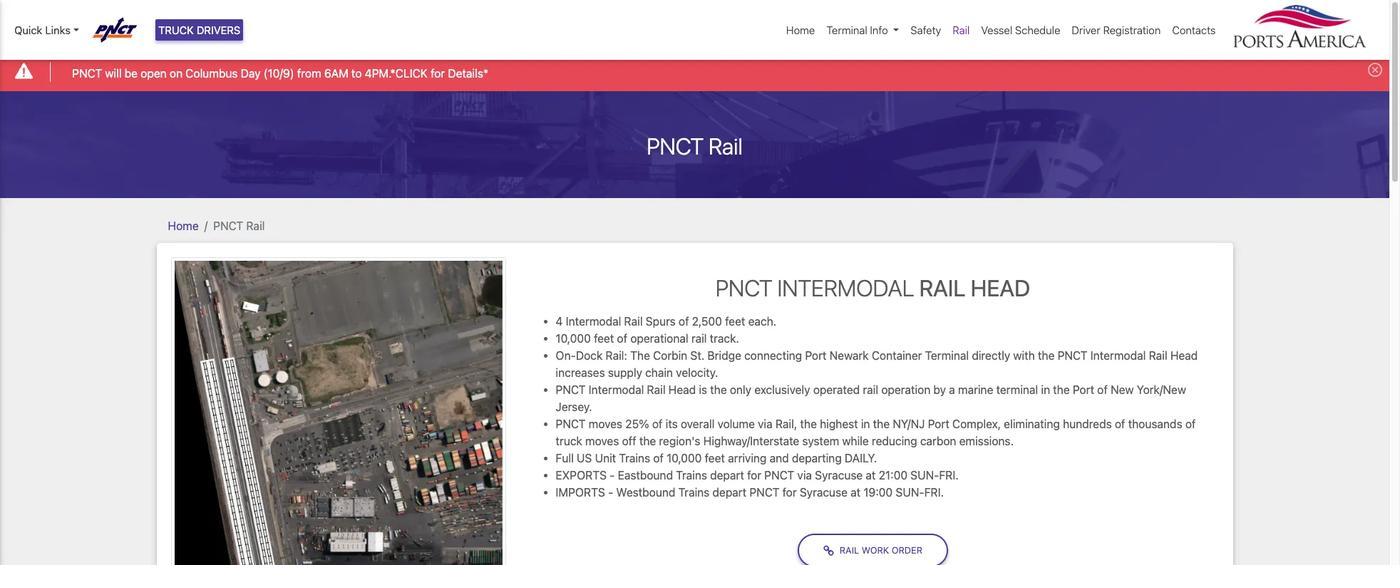 Task type: describe. For each thing, give the bounding box(es) containing it.
connecting
[[745, 349, 802, 362]]

terminal inside 4 intermodal rail spurs of 2,500 feet each. 10,000 feet of operational rail track. on-dock rail:  the corbin st. bridge connecting port newark container terminal directly with the pnct intermodal rail head increases supply chain velocity. pnct intermodal rail head is the only exclusively operated rail operation by a marine terminal in the port of new york/new jersey. pnct moves 25% of its overall volume via rail, the highest in the ny/nj port complex, eliminating hundreds of thousands of truck moves off the region's highway/interstate system while reducing carbon emissions. full us unit trains of 10,000 feet arriving and departing daily. exports - eastbound trains depart for pnct via syracuse at 21:00 sun-fri. imports - westbound trains depart pnct for syracuse at 19:00 sun-fri.
[[925, 349, 969, 362]]

2 vertical spatial trains
[[679, 486, 710, 499]]

rail,
[[776, 418, 798, 431]]

arriving
[[728, 452, 767, 465]]

1 vertical spatial syracuse
[[800, 486, 848, 499]]

1 horizontal spatial via
[[798, 469, 812, 482]]

1 vertical spatial pnct rail
[[213, 219, 265, 232]]

0 horizontal spatial in
[[861, 418, 870, 431]]

open
[[141, 67, 167, 80]]

0 horizontal spatial via
[[758, 418, 773, 431]]

track.
[[710, 332, 739, 345]]

unit
[[595, 452, 616, 465]]

1 vertical spatial sun-
[[896, 486, 925, 499]]

1 vertical spatial moves
[[586, 435, 619, 448]]

dock
[[576, 349, 603, 362]]

reducing
[[872, 435, 918, 448]]

with
[[1014, 349, 1035, 362]]

truck
[[556, 435, 583, 448]]

0 vertical spatial feet
[[725, 315, 746, 328]]

0 vertical spatial depart
[[710, 469, 744, 482]]

will
[[105, 67, 122, 80]]

1 vertical spatial 10,000
[[667, 452, 702, 465]]

0 horizontal spatial home
[[168, 219, 199, 232]]

and
[[770, 452, 789, 465]]

registration
[[1104, 24, 1161, 36]]

eliminating
[[1004, 418, 1060, 431]]

terminal
[[997, 384, 1039, 397]]

be
[[125, 67, 138, 80]]

of left new
[[1098, 384, 1108, 397]]

marine
[[958, 384, 994, 397]]

on-
[[556, 349, 576, 362]]

pnct intermodal rail head
[[716, 274, 1031, 301]]

quick
[[14, 24, 42, 36]]

new
[[1111, 384, 1134, 397]]

rail link
[[947, 16, 976, 44]]

driver registration
[[1072, 24, 1161, 36]]

exclusively
[[755, 384, 811, 397]]

carbon
[[921, 435, 957, 448]]

4
[[556, 315, 563, 328]]

from
[[297, 67, 321, 80]]

st.
[[691, 349, 705, 362]]

driver registration link
[[1066, 16, 1167, 44]]

1 vertical spatial depart
[[713, 486, 747, 499]]

full
[[556, 452, 574, 465]]

quick links link
[[14, 22, 79, 38]]

rail work order link
[[798, 534, 949, 566]]

4 intermodal rail spurs of 2,500 feet each. 10,000 feet of operational rail track. on-dock rail:  the corbin st. bridge connecting port newark container terminal directly with the pnct intermodal rail head increases supply chain velocity. pnct intermodal rail head is the only exclusively operated rail operation by a marine terminal in the port of new york/new jersey. pnct moves 25% of its overall volume via rail, the highest in the ny/nj port complex, eliminating hundreds of thousands of truck moves off the region's highway/interstate system while reducing carbon emissions. full us unit trains of 10,000 feet arriving and departing daily. exports - eastbound trains depart for pnct via syracuse at 21:00 sun-fri. imports - westbound trains depart pnct for syracuse at 19:00 sun-fri.
[[556, 315, 1198, 499]]

1 horizontal spatial port
[[928, 418, 950, 431]]

us
[[577, 452, 592, 465]]

hundreds
[[1063, 418, 1112, 431]]

to
[[352, 67, 362, 80]]

0 horizontal spatial port
[[805, 349, 827, 362]]

only
[[730, 384, 752, 397]]

highway/interstate
[[704, 435, 800, 448]]

truck
[[158, 24, 194, 36]]

directly
[[972, 349, 1011, 362]]

operational
[[631, 332, 689, 345]]

1 vertical spatial fri.
[[925, 486, 944, 499]]

of right spurs
[[679, 315, 689, 328]]

0 vertical spatial fri.
[[940, 469, 959, 482]]

rail:
[[606, 349, 628, 362]]

1 vertical spatial trains
[[676, 469, 707, 482]]

contacts link
[[1167, 16, 1222, 44]]

vessel schedule link
[[976, 16, 1066, 44]]

is
[[699, 384, 708, 397]]

link image
[[824, 545, 840, 557]]

operated
[[814, 384, 860, 397]]

eastbound
[[618, 469, 673, 482]]

4pm.*click
[[365, 67, 428, 80]]

rail work order
[[840, 546, 923, 556]]

2 horizontal spatial for
[[783, 486, 797, 499]]

of left its
[[652, 418, 663, 431]]

while
[[843, 435, 869, 448]]

links
[[45, 24, 71, 36]]

exports
[[556, 469, 607, 482]]

vessel
[[982, 24, 1013, 36]]

19:00
[[864, 486, 893, 499]]

0 horizontal spatial 10,000
[[556, 332, 591, 345]]

imports
[[556, 486, 605, 499]]

pnct will be open on columbus day (10/9) from 6am to 4pm.*click for details* alert
[[0, 52, 1390, 91]]

6am
[[324, 67, 349, 80]]

pnct inside pnct will be open on columbus day (10/9) from 6am to 4pm.*click for details* link
[[72, 67, 102, 80]]

21:00
[[879, 469, 908, 482]]

of right thousands
[[1186, 418, 1196, 431]]

volume
[[718, 418, 755, 431]]

2 horizontal spatial port
[[1073, 384, 1095, 397]]

the right off
[[640, 435, 656, 448]]

0 vertical spatial moves
[[589, 418, 623, 431]]

pnct will be open on columbus day (10/9) from 6am to 4pm.*click for details* link
[[72, 65, 489, 82]]

terminal info link
[[821, 16, 905, 44]]

container
[[872, 349, 922, 362]]

complex,
[[953, 418, 1001, 431]]

the
[[631, 349, 650, 362]]

close image
[[1369, 63, 1383, 77]]

safety link
[[905, 16, 947, 44]]

chain
[[646, 367, 673, 379]]

the right is
[[710, 384, 727, 397]]

jersey.
[[556, 401, 592, 414]]



Task type: locate. For each thing, give the bounding box(es) containing it.
feet up "rail:"
[[594, 332, 614, 345]]

terminal up a
[[925, 349, 969, 362]]

0 vertical spatial in
[[1042, 384, 1051, 397]]

2 horizontal spatial head
[[1171, 349, 1198, 362]]

0 vertical spatial pnct rail
[[647, 132, 743, 159]]

trains down region's
[[676, 469, 707, 482]]

region's
[[659, 435, 701, 448]]

- right imports
[[608, 486, 614, 499]]

0 vertical spatial syracuse
[[815, 469, 863, 482]]

1 horizontal spatial 10,000
[[667, 452, 702, 465]]

of up eastbound
[[653, 452, 664, 465]]

fri.
[[940, 469, 959, 482], [925, 486, 944, 499]]

0 vertical spatial sun-
[[911, 469, 940, 482]]

1 vertical spatial home link
[[168, 219, 199, 232]]

0 vertical spatial -
[[610, 469, 615, 482]]

terminal info
[[827, 24, 888, 36]]

head up directly
[[971, 274, 1031, 301]]

0 horizontal spatial pnct rail
[[213, 219, 265, 232]]

the up system
[[801, 418, 817, 431]]

ny/nj
[[893, 418, 925, 431]]

0 vertical spatial port
[[805, 349, 827, 362]]

by
[[934, 384, 946, 397]]

port up hundreds
[[1073, 384, 1095, 397]]

1 vertical spatial for
[[747, 469, 762, 482]]

work
[[862, 546, 889, 556]]

1 vertical spatial feet
[[594, 332, 614, 345]]

increases
[[556, 367, 605, 379]]

0 vertical spatial head
[[971, 274, 1031, 301]]

syracuse
[[815, 469, 863, 482], [800, 486, 848, 499]]

0 horizontal spatial feet
[[594, 332, 614, 345]]

westbound
[[617, 486, 676, 499]]

trains
[[619, 452, 650, 465], [676, 469, 707, 482], [679, 486, 710, 499]]

newark
[[830, 349, 869, 362]]

daily.
[[845, 452, 878, 465]]

vessel schedule
[[982, 24, 1061, 36]]

1 horizontal spatial in
[[1042, 384, 1051, 397]]

the
[[1038, 349, 1055, 362], [710, 384, 727, 397], [1054, 384, 1070, 397], [801, 418, 817, 431], [873, 418, 890, 431], [640, 435, 656, 448]]

order
[[892, 546, 923, 556]]

0 horizontal spatial for
[[431, 67, 445, 80]]

driver
[[1072, 24, 1101, 36]]

intermodal right 4
[[566, 315, 621, 328]]

system
[[803, 435, 840, 448]]

on
[[170, 67, 183, 80]]

10,000 down region's
[[667, 452, 702, 465]]

of up "rail:"
[[617, 332, 628, 345]]

overall
[[681, 418, 715, 431]]

safety
[[911, 24, 942, 36]]

2 vertical spatial head
[[669, 384, 696, 397]]

in right terminal
[[1042, 384, 1051, 397]]

head up york/new
[[1171, 349, 1198, 362]]

0 vertical spatial home link
[[781, 16, 821, 44]]

the up hundreds
[[1054, 384, 1070, 397]]

off
[[622, 435, 637, 448]]

its
[[666, 418, 678, 431]]

0 vertical spatial for
[[431, 67, 445, 80]]

rail
[[692, 332, 707, 345], [863, 384, 879, 397]]

0 horizontal spatial terminal
[[827, 24, 868, 36]]

rail image
[[171, 257, 506, 566]]

-
[[610, 469, 615, 482], [608, 486, 614, 499]]

port left newark
[[805, 349, 827, 362]]

1 vertical spatial in
[[861, 418, 870, 431]]

at
[[866, 469, 876, 482], [851, 486, 861, 499]]

via down departing
[[798, 469, 812, 482]]

1 horizontal spatial rail
[[863, 384, 879, 397]]

1 horizontal spatial terminal
[[925, 349, 969, 362]]

the right with
[[1038, 349, 1055, 362]]

2 vertical spatial for
[[783, 486, 797, 499]]

for down and
[[783, 486, 797, 499]]

1 horizontal spatial at
[[866, 469, 876, 482]]

rail up st.
[[692, 332, 707, 345]]

0 horizontal spatial at
[[851, 486, 861, 499]]

in up while
[[861, 418, 870, 431]]

rail right operated
[[863, 384, 879, 397]]

via
[[758, 418, 773, 431], [798, 469, 812, 482]]

- down unit
[[610, 469, 615, 482]]

trains down off
[[619, 452, 650, 465]]

contacts
[[1173, 24, 1216, 36]]

emissions.
[[960, 435, 1014, 448]]

moves
[[589, 418, 623, 431], [586, 435, 619, 448]]

home
[[787, 24, 815, 36], [168, 219, 199, 232]]

1 vertical spatial via
[[798, 469, 812, 482]]

pnct rail
[[647, 132, 743, 159], [213, 219, 265, 232]]

1 horizontal spatial pnct rail
[[647, 132, 743, 159]]

for inside "alert"
[[431, 67, 445, 80]]

1 horizontal spatial for
[[747, 469, 762, 482]]

for
[[431, 67, 445, 80], [747, 469, 762, 482], [783, 486, 797, 499]]

1 horizontal spatial head
[[971, 274, 1031, 301]]

highest
[[820, 418, 858, 431]]

10,000 up on-
[[556, 332, 591, 345]]

2 horizontal spatial feet
[[725, 315, 746, 328]]

supply
[[608, 367, 643, 379]]

velocity.
[[676, 367, 718, 379]]

details*
[[448, 67, 489, 80]]

2,500
[[692, 315, 722, 328]]

2 vertical spatial feet
[[705, 452, 725, 465]]

truck drivers
[[158, 24, 241, 36]]

at up 19:00
[[866, 469, 876, 482]]

drivers
[[197, 24, 241, 36]]

1 horizontal spatial home
[[787, 24, 815, 36]]

2 vertical spatial port
[[928, 418, 950, 431]]

feet
[[725, 315, 746, 328], [594, 332, 614, 345], [705, 452, 725, 465]]

operation
[[882, 384, 931, 397]]

moves up off
[[589, 418, 623, 431]]

for down arriving
[[747, 469, 762, 482]]

bridge
[[708, 349, 742, 362]]

1 vertical spatial -
[[608, 486, 614, 499]]

of right hundreds
[[1115, 418, 1126, 431]]

1 vertical spatial rail
[[863, 384, 879, 397]]

moves up unit
[[586, 435, 619, 448]]

terminal left info
[[827, 24, 868, 36]]

corbin
[[653, 349, 688, 362]]

truck drivers link
[[155, 19, 243, 41]]

0 horizontal spatial rail
[[692, 332, 707, 345]]

25%
[[626, 418, 649, 431]]

intermodal
[[778, 274, 915, 301], [566, 315, 621, 328], [1091, 349, 1146, 362], [589, 384, 644, 397]]

departing
[[792, 452, 842, 465]]

thousands
[[1129, 418, 1183, 431]]

head left is
[[669, 384, 696, 397]]

0 vertical spatial trains
[[619, 452, 650, 465]]

depart
[[710, 469, 744, 482], [713, 486, 747, 499]]

0 vertical spatial at
[[866, 469, 876, 482]]

pnct
[[72, 67, 102, 80], [647, 132, 704, 159], [213, 219, 243, 232], [716, 274, 773, 301], [1058, 349, 1088, 362], [556, 384, 586, 397], [556, 418, 586, 431], [765, 469, 795, 482], [750, 486, 780, 499]]

feet up track.
[[725, 315, 746, 328]]

0 vertical spatial via
[[758, 418, 773, 431]]

schedule
[[1016, 24, 1061, 36]]

0 vertical spatial terminal
[[827, 24, 868, 36]]

port up carbon
[[928, 418, 950, 431]]

at left 19:00
[[851, 486, 861, 499]]

quick links
[[14, 24, 71, 36]]

0 horizontal spatial home link
[[168, 219, 199, 232]]

the up reducing
[[873, 418, 890, 431]]

1 vertical spatial at
[[851, 486, 861, 499]]

1 vertical spatial home
[[168, 219, 199, 232]]

0 horizontal spatial head
[[669, 384, 696, 397]]

in
[[1042, 384, 1051, 397], [861, 418, 870, 431]]

intermodal up new
[[1091, 349, 1146, 362]]

0 vertical spatial 10,000
[[556, 332, 591, 345]]

sun- right 21:00
[[911, 469, 940, 482]]

intermodal up newark
[[778, 274, 915, 301]]

port
[[805, 349, 827, 362], [1073, 384, 1095, 397], [928, 418, 950, 431]]

head
[[971, 274, 1031, 301], [1171, 349, 1198, 362], [669, 384, 696, 397]]

spurs
[[646, 315, 676, 328]]

york/new
[[1137, 384, 1187, 397]]

0 vertical spatial home
[[787, 24, 815, 36]]

day
[[241, 67, 261, 80]]

(10/9)
[[264, 67, 294, 80]]

trains right westbound
[[679, 486, 710, 499]]

info
[[870, 24, 888, 36]]

sun- down 21:00
[[896, 486, 925, 499]]

1 vertical spatial head
[[1171, 349, 1198, 362]]

0 vertical spatial rail
[[692, 332, 707, 345]]

1 vertical spatial terminal
[[925, 349, 969, 362]]

1 horizontal spatial home link
[[781, 16, 821, 44]]

intermodal down supply
[[589, 384, 644, 397]]

feet left arriving
[[705, 452, 725, 465]]

1 horizontal spatial feet
[[705, 452, 725, 465]]

via left rail,
[[758, 418, 773, 431]]

rail
[[953, 24, 970, 36], [709, 132, 743, 159], [246, 219, 265, 232], [920, 274, 966, 301], [624, 315, 643, 328], [1149, 349, 1168, 362], [647, 384, 666, 397], [840, 546, 860, 556]]

1 vertical spatial port
[[1073, 384, 1095, 397]]

for left 'details*'
[[431, 67, 445, 80]]



Task type: vqa. For each thing, say whether or not it's contained in the screenshot.
Click
no



